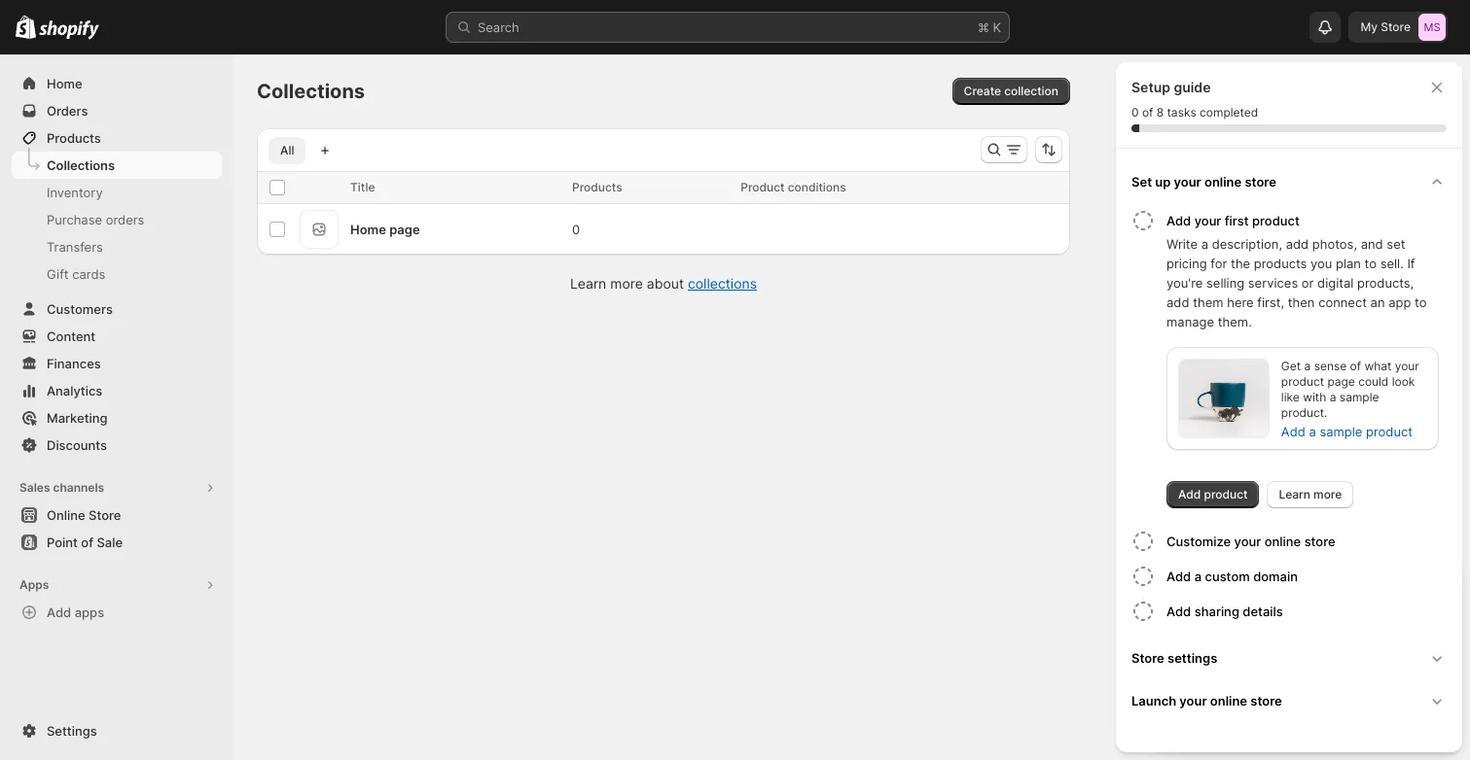 Task type: locate. For each thing, give the bounding box(es) containing it.
1 vertical spatial 0
[[572, 222, 580, 237]]

to down and
[[1365, 256, 1377, 271]]

store inside set up your online store button
[[1245, 174, 1276, 190]]

0 horizontal spatial more
[[610, 275, 643, 292]]

or
[[1302, 275, 1314, 291]]

store settings button
[[1124, 637, 1454, 680]]

store for online store
[[89, 508, 121, 523]]

page
[[389, 222, 420, 237], [1327, 375, 1355, 389]]

online down $1/month on the right bottom of the page
[[1210, 694, 1247, 709]]

learn left about at the top of the page
[[570, 275, 606, 292]]

store down $1/month on the right bottom of the page
[[1250, 694, 1282, 709]]

0 horizontal spatial learn
[[570, 275, 606, 292]]

purchase
[[47, 212, 102, 228]]

products link
[[12, 125, 222, 152]]

0 horizontal spatial 0
[[572, 222, 580, 237]]

collections up all
[[257, 80, 365, 103]]

apps
[[19, 578, 49, 592]]

1 horizontal spatial collections
[[257, 80, 365, 103]]

trial
[[1229, 584, 1264, 607], [1213, 619, 1235, 634], [1402, 650, 1424, 665]]

your up settings
[[1182, 619, 1209, 634]]

of
[[1142, 105, 1153, 120], [1350, 359, 1361, 374], [81, 535, 93, 551]]

trial inside dropdown button
[[1229, 584, 1264, 607]]

for down settings
[[1182, 669, 1199, 685]]

2 vertical spatial trial
[[1402, 650, 1424, 665]]

add for your
[[1166, 213, 1191, 229]]

set
[[1131, 174, 1152, 190]]

1 vertical spatial plan
[[1234, 650, 1259, 665]]

0 horizontal spatial of
[[81, 535, 93, 551]]

store for customize your online store
[[1304, 534, 1335, 550]]

k
[[993, 19, 1001, 35]]

0 vertical spatial page
[[389, 222, 420, 237]]

select up "launch your online store"
[[1182, 650, 1220, 665]]

all
[[280, 143, 294, 158]]

to up $1/month on the right bottom of the page
[[1263, 650, 1275, 665]]

you
[[1310, 256, 1332, 271]]

home for home page
[[350, 222, 386, 237]]

1 horizontal spatial select
[[1273, 704, 1308, 719]]

1 horizontal spatial just
[[1269, 584, 1302, 607]]

to right app
[[1415, 295, 1427, 310]]

more left about at the top of the page
[[610, 275, 643, 292]]

get
[[1281, 359, 1301, 374]]

2 vertical spatial plan
[[1321, 704, 1344, 719]]

add up products
[[1286, 236, 1309, 252]]

0 vertical spatial collections
[[257, 80, 365, 103]]

your for your trial just started
[[1182, 584, 1224, 607]]

add right mark add sharing details as done image
[[1166, 604, 1191, 620]]

online up domain
[[1264, 534, 1301, 550]]

a left custom
[[1194, 569, 1202, 585]]

shopify image
[[16, 15, 36, 39], [39, 20, 99, 40]]

1 horizontal spatial store
[[1131, 651, 1164, 666]]

add product link
[[1166, 482, 1259, 509]]

0 for 0 of 8 tasks completed
[[1131, 105, 1139, 120]]

2 vertical spatial store
[[1250, 694, 1282, 709]]

home for home
[[47, 76, 82, 91]]

0 horizontal spatial home
[[47, 76, 82, 91]]

setup guide dialog
[[1116, 62, 1462, 753]]

sample
[[1340, 390, 1379, 405], [1320, 424, 1362, 440]]

more up customize your online store button
[[1313, 487, 1342, 502]]

1 horizontal spatial products
[[572, 180, 622, 195]]

services
[[1248, 275, 1298, 291]]

for inside write a description, add photos, and set pricing for the products you plan to sell. if you're selling services or digital products, add them here first, then connect an app to manage them.
[[1211, 256, 1227, 271]]

add
[[1166, 213, 1191, 229], [1281, 424, 1305, 440], [1178, 487, 1201, 502], [1166, 569, 1191, 585], [1166, 604, 1191, 620], [47, 605, 71, 621]]

0 horizontal spatial store
[[89, 508, 121, 523]]

with
[[1303, 390, 1326, 405]]

collections up inventory
[[47, 158, 115, 173]]

store up add a custom domain button
[[1304, 534, 1335, 550]]

selling
[[1206, 275, 1244, 291]]

add apps button
[[12, 599, 222, 627]]

products
[[47, 130, 101, 146], [572, 180, 622, 195]]

add a custom domain
[[1166, 569, 1298, 585]]

discounts
[[47, 438, 107, 453]]

plan inside select a plan to extend your shopify trial for just $1/month for your first 3 months.
[[1234, 650, 1259, 665]]

analytics link
[[12, 377, 222, 405]]

1 vertical spatial to
[[1415, 295, 1427, 310]]

collections
[[688, 275, 757, 292]]

look
[[1392, 375, 1415, 389]]

add left apps
[[47, 605, 71, 621]]

0 vertical spatial plan
[[1336, 256, 1361, 271]]

store inside customize your online store button
[[1304, 534, 1335, 550]]

1 horizontal spatial for
[[1211, 256, 1227, 271]]

0 inside setup guide dialog
[[1131, 105, 1139, 120]]

1 horizontal spatial to
[[1365, 256, 1377, 271]]

your up your trial ends on
[[1182, 584, 1224, 607]]

point of sale link
[[12, 529, 222, 556]]

a for select a plan to extend your shopify trial for just $1/month for your first 3 months.
[[1223, 650, 1230, 665]]

tasks
[[1167, 105, 1196, 120]]

select for select a plan to extend your shopify trial for just $1/month for your first 3 months.
[[1182, 650, 1220, 665]]

0 vertical spatial of
[[1142, 105, 1153, 120]]

learn up customize your online store button
[[1279, 487, 1310, 502]]

first left 3
[[1337, 669, 1361, 685]]

your inside dropdown button
[[1182, 584, 1224, 607]]

product up description,
[[1252, 213, 1300, 229]]

for up selling
[[1211, 256, 1227, 271]]

0 vertical spatial store
[[1381, 19, 1411, 34]]

up
[[1155, 174, 1171, 190]]

0 horizontal spatial add
[[1166, 295, 1189, 310]]

of left sale
[[81, 535, 93, 551]]

of left 8
[[1142, 105, 1153, 120]]

learn inside add your first product element
[[1279, 487, 1310, 502]]

1 horizontal spatial learn
[[1279, 487, 1310, 502]]

a inside button
[[1194, 569, 1202, 585]]

point of sale
[[47, 535, 123, 551]]

0 vertical spatial more
[[610, 275, 643, 292]]

collection
[[1004, 84, 1058, 98]]

select
[[1182, 650, 1220, 665], [1273, 704, 1308, 719]]

add your first product button
[[1166, 203, 1454, 234]]

page down title 'button'
[[389, 222, 420, 237]]

0 vertical spatial trial
[[1229, 584, 1264, 607]]

of left what
[[1350, 359, 1361, 374]]

1 vertical spatial store
[[89, 508, 121, 523]]

0 horizontal spatial just
[[1202, 669, 1224, 685]]

1 horizontal spatial home
[[350, 222, 386, 237]]

add up customize
[[1178, 487, 1201, 502]]

1 vertical spatial store
[[1304, 534, 1335, 550]]

0 horizontal spatial select
[[1182, 650, 1220, 665]]

your inside 'button'
[[1179, 694, 1207, 709]]

to
[[1365, 256, 1377, 271], [1415, 295, 1427, 310], [1263, 650, 1275, 665]]

search
[[478, 19, 519, 35]]

sales channels button
[[12, 475, 222, 502]]

1 vertical spatial of
[[1350, 359, 1361, 374]]

completed
[[1200, 105, 1258, 120]]

store for launch your online store
[[1250, 694, 1282, 709]]

the
[[1231, 256, 1250, 271]]

select inside select a plan to extend your shopify trial for just $1/month for your first 3 months.
[[1182, 650, 1220, 665]]

sample down product.
[[1320, 424, 1362, 440]]

1 vertical spatial home
[[350, 222, 386, 237]]

1 horizontal spatial of
[[1142, 105, 1153, 120]]

store inside launch your online store 'button'
[[1250, 694, 1282, 709]]

setup
[[1131, 79, 1170, 95]]

0 vertical spatial select
[[1182, 650, 1220, 665]]

extend
[[1278, 650, 1319, 665]]

online up add your first product
[[1204, 174, 1242, 190]]

1 vertical spatial your
[[1182, 619, 1209, 634]]

of inside button
[[81, 535, 93, 551]]

products
[[1254, 256, 1307, 271]]

1 vertical spatial just
[[1202, 669, 1224, 685]]

product conditions
[[741, 180, 846, 195]]

1 vertical spatial more
[[1313, 487, 1342, 502]]

set up your online store
[[1131, 174, 1276, 190]]

0 horizontal spatial to
[[1263, 650, 1275, 665]]

add right the mark add a custom domain as done "image"
[[1166, 569, 1191, 585]]

0 vertical spatial your
[[1182, 584, 1224, 607]]

add down product.
[[1281, 424, 1305, 440]]

add down you're
[[1166, 295, 1189, 310]]

1 vertical spatial trial
[[1213, 619, 1235, 634]]

for down extend at the bottom of page
[[1287, 669, 1304, 685]]

home up orders
[[47, 76, 82, 91]]

0 horizontal spatial page
[[389, 222, 420, 237]]

first up description,
[[1225, 213, 1249, 229]]

0 horizontal spatial first
[[1225, 213, 1249, 229]]

store up launch
[[1131, 651, 1164, 666]]

1 vertical spatial online
[[1264, 534, 1301, 550]]

a down your trial ends on
[[1223, 650, 1230, 665]]

2 vertical spatial online
[[1210, 694, 1247, 709]]

store inside setup guide dialog
[[1131, 651, 1164, 666]]

sale
[[97, 535, 123, 551]]

2 horizontal spatial to
[[1415, 295, 1427, 310]]

2 your from the top
[[1182, 619, 1209, 634]]

add up write
[[1166, 213, 1191, 229]]

add inside get a sense of what your product page could look like with a sample product. add a sample product
[[1281, 424, 1305, 440]]

first inside select a plan to extend your shopify trial for just $1/month for your first 3 months.
[[1337, 669, 1361, 685]]

transfers link
[[12, 233, 222, 261]]

my
[[1361, 19, 1378, 34]]

2 vertical spatial store
[[1131, 651, 1164, 666]]

settings
[[1167, 651, 1217, 666]]

$1/month
[[1227, 669, 1284, 685]]

plan
[[1336, 256, 1361, 271], [1234, 650, 1259, 665], [1321, 704, 1344, 719]]

a inside write a description, add photos, and set pricing for the products you plan to sell. if you're selling services or digital products, add them here first, then connect an app to manage them.
[[1201, 236, 1208, 252]]

store for my store
[[1381, 19, 1411, 34]]

home page link
[[350, 222, 420, 237]]

0 vertical spatial to
[[1365, 256, 1377, 271]]

1 horizontal spatial first
[[1337, 669, 1361, 685]]

home down title 'button'
[[350, 222, 386, 237]]

1 your from the top
[[1182, 584, 1224, 607]]

to inside select a plan to extend your shopify trial for just $1/month for your first 3 months.
[[1263, 650, 1275, 665]]

home
[[47, 76, 82, 91], [350, 222, 386, 237]]

collections link
[[12, 152, 222, 179]]

learn
[[570, 275, 606, 292], [1279, 487, 1310, 502]]

a down select a plan to extend your shopify trial for just $1/month for your first 3 months.
[[1311, 704, 1318, 719]]

0 vertical spatial home
[[47, 76, 82, 91]]

0 horizontal spatial for
[[1182, 669, 1199, 685]]

a right write
[[1201, 236, 1208, 252]]

2 horizontal spatial store
[[1381, 19, 1411, 34]]

my store
[[1361, 19, 1411, 34]]

add for apps
[[47, 605, 71, 621]]

collections
[[257, 80, 365, 103], [47, 158, 115, 173]]

a for write a description, add photos, and set pricing for the products you plan to sell. if you're selling services or digital products, add them here first, then connect an app to manage them.
[[1201, 236, 1208, 252]]

1 vertical spatial page
[[1327, 375, 1355, 389]]

1 horizontal spatial more
[[1313, 487, 1342, 502]]

more inside learn more link
[[1313, 487, 1342, 502]]

1 horizontal spatial 0
[[1131, 105, 1139, 120]]

add your first product
[[1166, 213, 1300, 229]]

products,
[[1357, 275, 1414, 291]]

online store link
[[12, 502, 222, 529]]

sample down "could"
[[1340, 390, 1379, 405]]

0 vertical spatial products
[[47, 130, 101, 146]]

store up sale
[[89, 508, 121, 523]]

select down select a plan to extend your shopify trial for just $1/month for your first 3 months.
[[1273, 704, 1308, 719]]

1 vertical spatial products
[[572, 180, 622, 195]]

0 vertical spatial store
[[1245, 174, 1276, 190]]

mark add your first product as done image
[[1131, 209, 1155, 233]]

2 horizontal spatial of
[[1350, 359, 1361, 374]]

custom
[[1205, 569, 1250, 585]]

1 vertical spatial first
[[1337, 669, 1361, 685]]

connect
[[1318, 295, 1367, 310]]

2 vertical spatial to
[[1263, 650, 1275, 665]]

if
[[1407, 256, 1415, 271]]

0 vertical spatial just
[[1269, 584, 1302, 607]]

just inside dropdown button
[[1269, 584, 1302, 607]]

store right my
[[1381, 19, 1411, 34]]

add sharing details
[[1166, 604, 1283, 620]]

for for the
[[1211, 256, 1227, 271]]

1 horizontal spatial add
[[1286, 236, 1309, 252]]

0 horizontal spatial collections
[[47, 158, 115, 173]]

your up add a custom domain
[[1234, 534, 1261, 550]]

your up look
[[1395, 359, 1419, 374]]

page down sense
[[1327, 375, 1355, 389]]

sell.
[[1380, 256, 1404, 271]]

store up add your first product
[[1245, 174, 1276, 190]]

a for get a sense of what your product page could look like with a sample product. add a sample product
[[1304, 359, 1311, 374]]

your right launch
[[1179, 694, 1207, 709]]

0 vertical spatial 0
[[1131, 105, 1139, 120]]

title
[[350, 180, 375, 195]]

an
[[1370, 295, 1385, 310]]

plan for select a plan
[[1321, 704, 1344, 719]]

1 vertical spatial learn
[[1279, 487, 1310, 502]]

add
[[1286, 236, 1309, 252], [1166, 295, 1189, 310]]

1 vertical spatial collections
[[47, 158, 115, 173]]

a right get
[[1304, 359, 1311, 374]]

1 horizontal spatial page
[[1327, 375, 1355, 389]]

started
[[1308, 584, 1374, 607]]

0 horizontal spatial products
[[47, 130, 101, 146]]

a inside select a plan to extend your shopify trial for just $1/month for your first 3 months.
[[1223, 650, 1230, 665]]

online for customize your online store
[[1264, 534, 1301, 550]]

inventory link
[[12, 179, 222, 206]]

sense
[[1314, 359, 1347, 374]]

0 vertical spatial first
[[1225, 213, 1249, 229]]

1 vertical spatial select
[[1273, 704, 1308, 719]]

0 vertical spatial learn
[[570, 275, 606, 292]]

launch
[[1131, 694, 1176, 709]]

mark customize your online store as done image
[[1131, 530, 1155, 554]]

your trial just started button
[[1163, 566, 1454, 607]]

apps button
[[12, 572, 222, 599]]

discounts link
[[12, 432, 222, 459]]

2 vertical spatial of
[[81, 535, 93, 551]]

customize
[[1166, 534, 1231, 550]]

your trial just started element
[[1163, 617, 1454, 745]]

online inside 'button'
[[1210, 694, 1247, 709]]



Task type: vqa. For each thing, say whether or not it's contained in the screenshot.
just in the dropdown button
yes



Task type: describe. For each thing, give the bounding box(es) containing it.
marketing
[[47, 411, 108, 426]]

of for sale
[[81, 535, 93, 551]]

learn for learn more about collections
[[570, 275, 606, 292]]

your right up
[[1174, 174, 1201, 190]]

a down product.
[[1309, 424, 1316, 440]]

8
[[1156, 105, 1164, 120]]

purchase orders link
[[12, 206, 222, 233]]

what
[[1364, 359, 1392, 374]]

content
[[47, 329, 96, 344]]

⌘ k
[[978, 19, 1001, 35]]

about
[[647, 275, 684, 292]]

trial for ends
[[1213, 619, 1235, 634]]

months.
[[1376, 669, 1424, 685]]

add for sharing
[[1166, 604, 1191, 620]]

first inside button
[[1225, 213, 1249, 229]]

online for launch your online store
[[1210, 694, 1247, 709]]

1 vertical spatial sample
[[1320, 424, 1362, 440]]

mark add sharing details as done image
[[1131, 600, 1155, 624]]

product up customize your online store
[[1204, 487, 1248, 502]]

a for add a custom domain
[[1194, 569, 1202, 585]]

trial inside select a plan to extend your shopify trial for just $1/month for your first 3 months.
[[1402, 650, 1424, 665]]

page inside get a sense of what your product page could look like with a sample product. add a sample product
[[1327, 375, 1355, 389]]

0 vertical spatial online
[[1204, 174, 1242, 190]]

all button
[[269, 137, 306, 164]]

channels
[[53, 481, 104, 495]]

learn more
[[1279, 487, 1342, 502]]

1 vertical spatial add
[[1166, 295, 1189, 310]]

of inside get a sense of what your product page could look like with a sample product. add a sample product
[[1350, 359, 1361, 374]]

them.
[[1218, 314, 1252, 330]]

transfers
[[47, 239, 103, 255]]

manage
[[1166, 314, 1214, 330]]

a for select a plan
[[1311, 704, 1318, 719]]

of for 8
[[1142, 105, 1153, 120]]

select a plan to extend your shopify trial for just $1/month for your first 3 months.
[[1182, 650, 1424, 685]]

get a sense of what your product page could look like with a sample product. add a sample product
[[1281, 359, 1419, 440]]

you're
[[1166, 275, 1203, 291]]

online store
[[47, 508, 121, 523]]

0 horizontal spatial shopify image
[[16, 15, 36, 39]]

shopify
[[1353, 650, 1398, 665]]

mark add a custom domain as done image
[[1131, 565, 1155, 589]]

here
[[1227, 295, 1254, 310]]

customize your online store button
[[1166, 524, 1454, 559]]

marketing link
[[12, 405, 222, 432]]

products inside "link"
[[47, 130, 101, 146]]

collections inside collections link
[[47, 158, 115, 173]]

trial for just
[[1229, 584, 1264, 607]]

on
[[1271, 619, 1286, 634]]

your trial just started
[[1182, 584, 1374, 607]]

conditions
[[788, 180, 846, 195]]

like
[[1281, 390, 1300, 405]]

could
[[1358, 375, 1389, 389]]

title button
[[350, 178, 394, 197]]

and
[[1361, 236, 1383, 252]]

my store image
[[1418, 14, 1446, 41]]

3
[[1364, 669, 1373, 685]]

more for learn more about collections
[[610, 275, 643, 292]]

settings
[[47, 724, 97, 739]]

details
[[1243, 604, 1283, 620]]

content link
[[12, 323, 222, 350]]

customers link
[[12, 296, 222, 323]]

sales
[[19, 481, 50, 495]]

learn for learn more
[[1279, 487, 1310, 502]]

a right with
[[1330, 390, 1336, 405]]

create collection
[[964, 84, 1058, 98]]

1 horizontal spatial shopify image
[[39, 20, 99, 40]]

domain
[[1253, 569, 1298, 585]]

your right extend at the bottom of page
[[1323, 650, 1349, 665]]

product down look
[[1366, 424, 1413, 440]]

your inside get a sense of what your product page could look like with a sample product. add a sample product
[[1395, 359, 1419, 374]]

add your first product element
[[1128, 234, 1454, 509]]

for for just
[[1182, 669, 1199, 685]]

home link
[[12, 70, 222, 97]]

add for a
[[1166, 569, 1191, 585]]

set up your online store button
[[1124, 161, 1454, 203]]

inventory
[[47, 185, 103, 200]]

0 for 0
[[572, 222, 580, 237]]

setup guide
[[1131, 79, 1211, 95]]

create
[[964, 84, 1001, 98]]

home page
[[350, 222, 420, 237]]

online store button
[[0, 502, 233, 529]]

2 horizontal spatial for
[[1287, 669, 1304, 685]]

gift cards
[[47, 267, 105, 282]]

customers
[[47, 302, 113, 317]]

finances
[[47, 356, 101, 372]]

add product
[[1178, 487, 1248, 502]]

product
[[741, 180, 785, 195]]

product inside button
[[1252, 213, 1300, 229]]

your up write
[[1194, 213, 1221, 229]]

0 vertical spatial sample
[[1340, 390, 1379, 405]]

add apps
[[47, 605, 104, 621]]

more for learn more
[[1313, 487, 1342, 502]]

learn more about collections
[[570, 275, 757, 292]]

apps
[[75, 605, 104, 621]]

select for select a plan
[[1273, 704, 1308, 719]]

set
[[1387, 236, 1405, 252]]

0 vertical spatial add
[[1286, 236, 1309, 252]]

just inside select a plan to extend your shopify trial for just $1/month for your first 3 months.
[[1202, 669, 1224, 685]]

then
[[1288, 295, 1315, 310]]

select a plan
[[1273, 704, 1344, 719]]

cards
[[72, 267, 105, 282]]

write
[[1166, 236, 1198, 252]]

plan for select a plan to extend your shopify trial for just $1/month for your first 3 months.
[[1234, 650, 1259, 665]]

plan inside write a description, add photos, and set pricing for the products you plan to sell. if you're selling services or digital products, add them here first, then connect an app to manage them.
[[1336, 256, 1361, 271]]

customize your online store
[[1166, 534, 1335, 550]]

store settings
[[1131, 651, 1217, 666]]

orders
[[47, 103, 88, 119]]

product down get
[[1281, 375, 1324, 389]]

sales channels
[[19, 481, 104, 495]]

write a description, add photos, and set pricing for the products you plan to sell. if you're selling services or digital products, add them here first, then connect an app to manage them.
[[1166, 236, 1427, 330]]

add for product
[[1178, 487, 1201, 502]]

add a custom domain button
[[1166, 559, 1454, 594]]

gift
[[47, 267, 69, 282]]

orders
[[106, 212, 144, 228]]

⌘
[[978, 19, 989, 35]]

product.
[[1281, 406, 1327, 420]]

your for your trial ends on
[[1182, 619, 1209, 634]]

your down extend at the bottom of page
[[1307, 669, 1334, 685]]

finances link
[[12, 350, 222, 377]]

online
[[47, 508, 85, 523]]

pricing
[[1166, 256, 1207, 271]]



